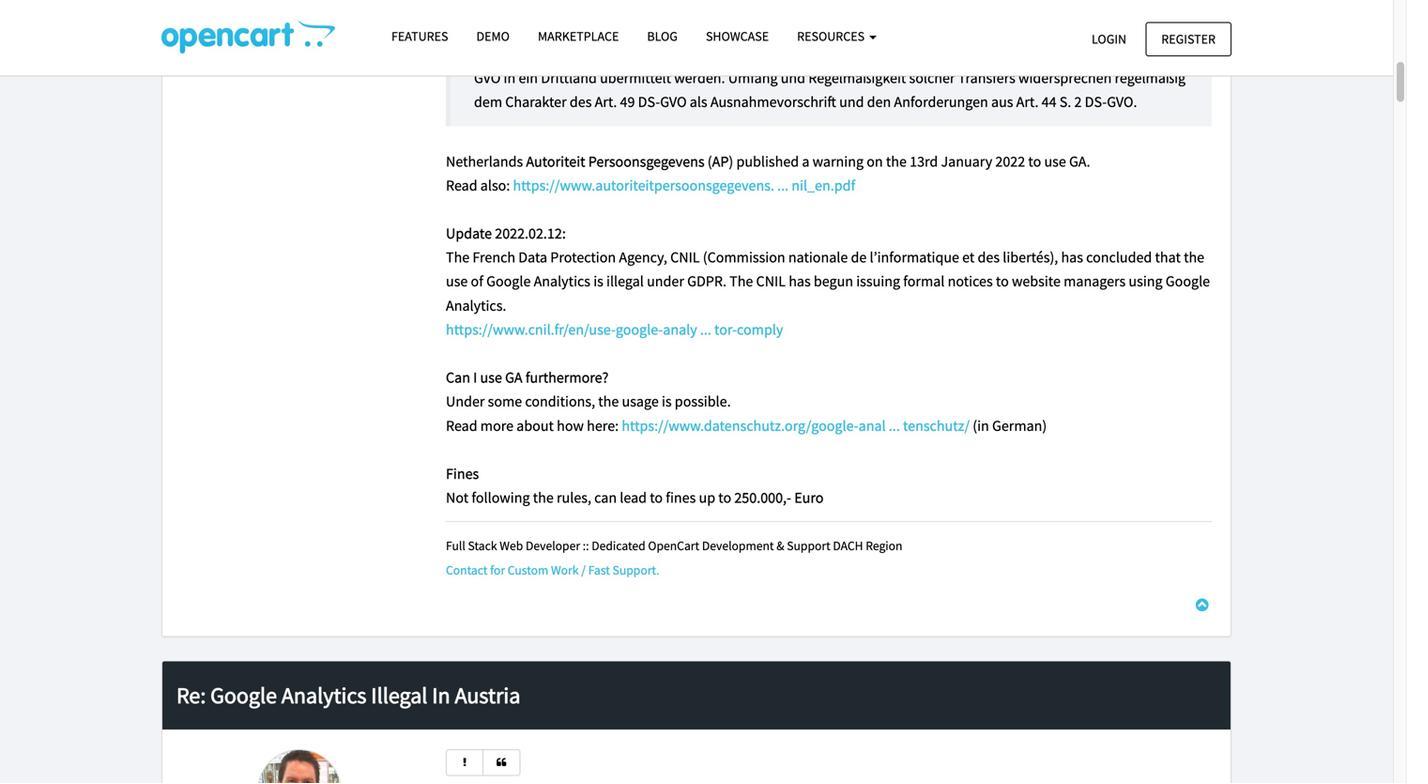 Task type: locate. For each thing, give the bounding box(es) containing it.
german)
[[993, 416, 1048, 435]]

usage
[[622, 392, 659, 411]]

(ap)
[[708, 152, 734, 171]]

1 horizontal spatial analytics
[[534, 272, 591, 291]]

the right that
[[1185, 248, 1205, 267]]

a
[[802, 152, 810, 171]]

0 vertical spatial cnil
[[671, 248, 700, 267]]

0 horizontal spatial the
[[446, 248, 470, 267]]

conditions,
[[525, 392, 596, 411]]

0 vertical spatial is
[[594, 272, 604, 291]]

published
[[737, 152, 799, 171]]

is left "illegal"
[[594, 272, 604, 291]]

marketplace
[[538, 28, 619, 45]]

1 horizontal spatial is
[[662, 392, 672, 411]]

has
[[1062, 248, 1084, 267], [789, 272, 811, 291]]

full
[[446, 538, 466, 554]]

can
[[446, 368, 471, 387]]

custom
[[508, 562, 549, 578]]

google right re:
[[210, 681, 277, 710]]

2 vertical spatial use
[[480, 368, 502, 387]]

1 read from the top
[[446, 176, 478, 195]]

has down nationale
[[789, 272, 811, 291]]

is inside update 2022.02.12: the french data protection agency, cnil (commission nationale de l'informatique et des libertés), has concluded that the use of google analytics is illegal under gdpr. the cnil has begun issuing formal notices to website managers using google analytics. https://www.cnil.fr/en/use-google-analy ... tor-comply
[[594, 272, 604, 291]]

0 vertical spatial analytics
[[534, 272, 591, 291]]

to
[[1029, 152, 1042, 171], [996, 272, 1010, 291], [650, 488, 663, 507], [719, 488, 732, 507]]

the up here:
[[599, 392, 619, 411]]

demo
[[477, 28, 510, 45]]

the down (commission
[[730, 272, 754, 291]]

0 horizontal spatial is
[[594, 272, 604, 291]]

::
[[583, 538, 589, 554]]

opencart
[[649, 538, 700, 554]]

analytics
[[534, 272, 591, 291], [282, 681, 367, 710]]

cnil down (commission
[[757, 272, 786, 291]]

https://www.cnil.fr/en/use-
[[446, 320, 616, 339]]

0 horizontal spatial use
[[446, 272, 468, 291]]

use left of
[[446, 272, 468, 291]]

1 vertical spatial the
[[730, 272, 754, 291]]

the inside update 2022.02.12: the french data protection agency, cnil (commission nationale de l'informatique et des libertés), has concluded that the use of google analytics is illegal under gdpr. the cnil has begun issuing formal notices to website managers using google analytics. https://www.cnil.fr/en/use-google-analy ... tor-comply
[[1185, 248, 1205, 267]]

... right the anal
[[889, 416, 901, 435]]

1 vertical spatial use
[[446, 272, 468, 291]]

de
[[851, 248, 867, 267]]

cnil
[[671, 248, 700, 267], [757, 272, 786, 291]]

read down under
[[446, 416, 478, 435]]

for
[[490, 562, 505, 578]]

comply
[[737, 320, 784, 339]]

use right i
[[480, 368, 502, 387]]

is right usage
[[662, 392, 672, 411]]

euro
[[795, 488, 824, 507]]

use left "ga."
[[1045, 152, 1067, 171]]

nil_en.pdf
[[792, 176, 856, 195]]

2 read from the top
[[446, 416, 478, 435]]

french
[[473, 248, 516, 267]]

google
[[487, 272, 531, 291], [1166, 272, 1211, 291], [210, 681, 277, 710]]

... inside can i use ga furthermore? under some conditions, the usage is possible. read more about how here: https://www.datenschutz.org/google-anal ... tenschutz/ (in german)
[[889, 416, 901, 435]]

google down french
[[487, 272, 531, 291]]

1 vertical spatial ...
[[701, 320, 712, 339]]

1 horizontal spatial use
[[480, 368, 502, 387]]

use inside can i use ga furthermore? under some conditions, the usage is possible. read more about how here: https://www.datenschutz.org/google-anal ... tenschutz/ (in german)
[[480, 368, 502, 387]]

1 horizontal spatial the
[[730, 272, 754, 291]]

2 vertical spatial ...
[[889, 416, 901, 435]]

read down netherlands at the top left
[[446, 176, 478, 195]]

1 vertical spatial is
[[662, 392, 672, 411]]

0 vertical spatial read
[[446, 176, 478, 195]]

has up managers
[[1062, 248, 1084, 267]]

contact for custom work / fast support. link
[[446, 562, 660, 578]]

to down des
[[996, 272, 1010, 291]]

also:
[[481, 176, 510, 195]]

the inside the netherlands autoriteit persoonsgegevens (ap) published a warning on the 13rd january 2022 to use ga. read also: https://www.autoriteitpersoonsgegevens. ... nil_en.pdf
[[887, 152, 907, 171]]

web
[[500, 538, 523, 554]]

marketplace link
[[524, 20, 633, 53]]

0 horizontal spatial ...
[[701, 320, 712, 339]]

the
[[887, 152, 907, 171], [1185, 248, 1205, 267], [599, 392, 619, 411], [533, 488, 554, 507]]

support.
[[613, 562, 660, 578]]

dach
[[834, 538, 864, 554]]

analytics left illegal
[[282, 681, 367, 710]]

dedicated
[[592, 538, 646, 554]]

agency,
[[619, 248, 668, 267]]

1 vertical spatial read
[[446, 416, 478, 435]]

to right up
[[719, 488, 732, 507]]

1 vertical spatial analytics
[[282, 681, 367, 710]]

the down update in the left of the page
[[446, 248, 470, 267]]

to right 2022
[[1029, 152, 1042, 171]]

2 horizontal spatial google
[[1166, 272, 1211, 291]]

et
[[963, 248, 975, 267]]

read inside can i use ga furthermore? under some conditions, the usage is possible. read more about how here: https://www.datenschutz.org/google-anal ... tenschutz/ (in german)
[[446, 416, 478, 435]]

2 horizontal spatial ...
[[889, 416, 901, 435]]

illegal
[[607, 272, 644, 291]]

0 vertical spatial has
[[1062, 248, 1084, 267]]

top image
[[1193, 598, 1213, 613]]

des
[[978, 248, 1000, 267]]

analytics down protection
[[534, 272, 591, 291]]

0 horizontal spatial cnil
[[671, 248, 700, 267]]

13rd
[[910, 152, 939, 171]]

... left tor-
[[701, 320, 712, 339]]

1 vertical spatial cnil
[[757, 272, 786, 291]]

...
[[778, 176, 789, 195], [701, 320, 712, 339], [889, 416, 901, 435]]

https://www.datenschutz.org/google-
[[622, 416, 859, 435]]

concluded
[[1087, 248, 1153, 267]]

... down published
[[778, 176, 789, 195]]

0 vertical spatial use
[[1045, 152, 1067, 171]]

1 vertical spatial has
[[789, 272, 811, 291]]

/
[[582, 562, 586, 578]]

register
[[1162, 31, 1216, 47]]

of
[[471, 272, 484, 291]]

development
[[702, 538, 774, 554]]

google down that
[[1166, 272, 1211, 291]]

region
[[866, 538, 903, 554]]

contact
[[446, 562, 488, 578]]

about
[[517, 416, 554, 435]]

tenschutz/
[[904, 416, 970, 435]]

the right on on the top of the page
[[887, 152, 907, 171]]

update
[[446, 224, 492, 243]]

support
[[787, 538, 831, 554]]

netherlands autoriteit persoonsgegevens (ap) published a warning on the 13rd january 2022 to use ga. read also: https://www.autoriteitpersoonsgegevens. ... nil_en.pdf
[[446, 152, 1091, 195]]

lead
[[620, 488, 647, 507]]

cnil up "under" in the top left of the page
[[671, 248, 700, 267]]

fast
[[589, 562, 610, 578]]

0 vertical spatial ...
[[778, 176, 789, 195]]

notices
[[948, 272, 993, 291]]

2 horizontal spatial use
[[1045, 152, 1067, 171]]

the left rules,
[[533, 488, 554, 507]]

austria
[[455, 681, 521, 710]]

features link
[[378, 20, 463, 53]]

is
[[594, 272, 604, 291], [662, 392, 672, 411]]

1 horizontal spatial ...
[[778, 176, 789, 195]]



Task type: describe. For each thing, give the bounding box(es) containing it.
1 horizontal spatial google
[[487, 272, 531, 291]]

gdpr.
[[688, 272, 727, 291]]

blog
[[647, 28, 678, 45]]

0 horizontal spatial analytics
[[282, 681, 367, 710]]

is inside can i use ga furthermore? under some conditions, the usage is possible. read more about how here: https://www.datenschutz.org/google-anal ... tenschutz/ (in german)
[[662, 392, 672, 411]]

update 2022.02.12: the french data protection agency, cnil (commission nationale de l'informatique et des libertés), has concluded that the use of google analytics is illegal under gdpr. the cnil has begun issuing formal notices to website managers using google analytics. https://www.cnil.fr/en/use-google-analy ... tor-comply
[[446, 224, 1211, 339]]

1 horizontal spatial cnil
[[757, 272, 786, 291]]

use inside update 2022.02.12: the french data protection agency, cnil (commission nationale de l'informatique et des libertés), has concluded that the use of google analytics is illegal under gdpr. the cnil has begun issuing formal notices to website managers using google analytics. https://www.cnil.fr/en/use-google-analy ... tor-comply
[[446, 272, 468, 291]]

https://www.autoriteitpersoonsgegevens.
[[513, 176, 775, 195]]

google-
[[616, 320, 663, 339]]

resources link
[[784, 20, 891, 53]]

website
[[1012, 272, 1061, 291]]

more
[[481, 416, 514, 435]]

analytics.
[[446, 296, 507, 315]]

0 horizontal spatial has
[[789, 272, 811, 291]]

features
[[392, 28, 449, 45]]

(commission
[[703, 248, 786, 267]]

showcase
[[706, 28, 769, 45]]

some
[[488, 392, 522, 411]]

warning
[[813, 152, 864, 171]]

... inside the netherlands autoriteit persoonsgegevens (ap) published a warning on the 13rd january 2022 to use ga. read also: https://www.autoriteitpersoonsgegevens. ... nil_en.pdf
[[778, 176, 789, 195]]

persoonsgegevens
[[589, 152, 705, 171]]

re: google analytics illegal in austria
[[177, 681, 521, 710]]

the inside the fines not following the rules, can lead to fines up to 250.000,- euro
[[533, 488, 554, 507]]

how
[[557, 416, 584, 435]]

can i use ga furthermore? under some conditions, the usage is possible. read more about how here: https://www.datenschutz.org/google-anal ... tenschutz/ (in german)
[[446, 368, 1048, 435]]

begun
[[814, 272, 854, 291]]

netherlands
[[446, 152, 523, 171]]

fines
[[446, 464, 479, 483]]

1 horizontal spatial has
[[1062, 248, 1084, 267]]

here:
[[587, 416, 619, 435]]

using
[[1129, 272, 1163, 291]]

in
[[432, 681, 451, 710]]

developer
[[526, 538, 581, 554]]

rules,
[[557, 488, 592, 507]]

stack
[[468, 538, 497, 554]]

that
[[1156, 248, 1182, 267]]

full stack web developer :: dedicated opencart development & support dach region contact for custom work / fast support.
[[446, 538, 903, 578]]

https://www.autoriteitpersoonsgegevens. ... nil_en.pdf link
[[513, 176, 856, 195]]

work
[[551, 562, 579, 578]]

furthermore?
[[526, 368, 609, 387]]

&
[[777, 538, 785, 554]]

formal
[[904, 272, 945, 291]]

resources
[[798, 28, 868, 45]]

the inside can i use ga furthermore? under some conditions, the usage is possible. read more about how here: https://www.datenschutz.org/google-anal ... tenschutz/ (in german)
[[599, 392, 619, 411]]

not
[[446, 488, 469, 507]]

under
[[446, 392, 485, 411]]

data
[[519, 248, 548, 267]]

https://www.cnil.fr/en/use-google-analy ... tor-comply link
[[446, 320, 784, 339]]

fines not following the rules, can lead to fines up to 250.000,- euro
[[446, 464, 824, 507]]

l'informatique
[[870, 248, 960, 267]]

ga.
[[1070, 152, 1091, 171]]

to inside update 2022.02.12: the french data protection agency, cnil (commission nationale de l'informatique et des libertés), has concluded that the use of google analytics is illegal under gdpr. the cnil has begun issuing formal notices to website managers using google analytics. https://www.cnil.fr/en/use-google-analy ... tor-comply
[[996, 272, 1010, 291]]

libertés),
[[1003, 248, 1059, 267]]

2022
[[996, 152, 1026, 171]]

to right lead
[[650, 488, 663, 507]]

(in
[[973, 416, 990, 435]]

under
[[647, 272, 685, 291]]

report this post image
[[458, 758, 472, 768]]

managers
[[1064, 272, 1126, 291]]

re: google analytics illegal in austria link
[[177, 681, 521, 710]]

use inside the netherlands autoriteit persoonsgegevens (ap) published a warning on the 13rd january 2022 to use ga. read also: https://www.autoriteitpersoonsgegevens. ... nil_en.pdf
[[1045, 152, 1067, 171]]

possible.
[[675, 392, 731, 411]]

to inside the netherlands autoriteit persoonsgegevens (ap) published a warning on the 13rd january 2022 to use ga. read also: https://www.autoriteitpersoonsgegevens. ... nil_en.pdf
[[1029, 152, 1042, 171]]

0 vertical spatial the
[[446, 248, 470, 267]]

https://www.datenschutz.org/google-anal ... tenschutz/ link
[[622, 416, 970, 435]]

reply with quote image
[[495, 758, 508, 768]]

up
[[699, 488, 716, 507]]

fines
[[666, 488, 696, 507]]

autoriteit
[[526, 152, 586, 171]]

ga
[[505, 368, 523, 387]]

nationale
[[789, 248, 848, 267]]

register link
[[1146, 22, 1232, 56]]

login
[[1092, 31, 1127, 47]]

issuing
[[857, 272, 901, 291]]

illegal
[[371, 681, 428, 710]]

anal
[[859, 416, 886, 435]]

read inside the netherlands autoriteit persoonsgegevens (ap) published a warning on the 13rd january 2022 to use ga. read also: https://www.autoriteitpersoonsgegevens. ... nil_en.pdf
[[446, 176, 478, 195]]

analytics inside update 2022.02.12: the french data protection agency, cnil (commission nationale de l'informatique et des libertés), has concluded that the use of google analytics is illegal under gdpr. the cnil has begun issuing formal notices to website managers using google analytics. https://www.cnil.fr/en/use-google-analy ... tor-comply
[[534, 272, 591, 291]]

login link
[[1076, 22, 1143, 56]]

i
[[474, 368, 478, 387]]

january
[[942, 152, 993, 171]]

analy
[[663, 320, 698, 339]]

0 horizontal spatial google
[[210, 681, 277, 710]]

... inside update 2022.02.12: the french data protection agency, cnil (commission nationale de l'informatique et des libertés), has concluded that the use of google analytics is illegal under gdpr. the cnil has begun issuing formal notices to website managers using google analytics. https://www.cnil.fr/en/use-google-analy ... tor-comply
[[701, 320, 712, 339]]

following
[[472, 488, 530, 507]]



Task type: vqa. For each thing, say whether or not it's contained in the screenshot.
begun
yes



